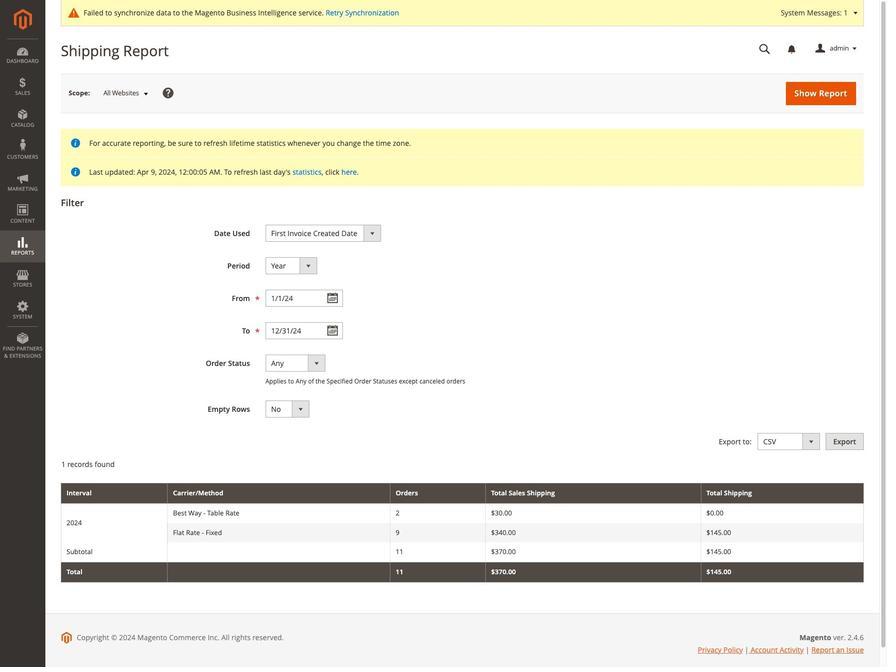 Task type: describe. For each thing, give the bounding box(es) containing it.
magento admin panel image
[[14, 9, 32, 30]]



Task type: locate. For each thing, give the bounding box(es) containing it.
None text field
[[753, 40, 778, 58], [266, 290, 343, 307], [266, 323, 343, 340], [753, 40, 778, 58], [266, 290, 343, 307], [266, 323, 343, 340]]

menu bar
[[0, 39, 45, 365]]



Task type: vqa. For each thing, say whether or not it's contained in the screenshot.
Magento Admin Panel image
yes



